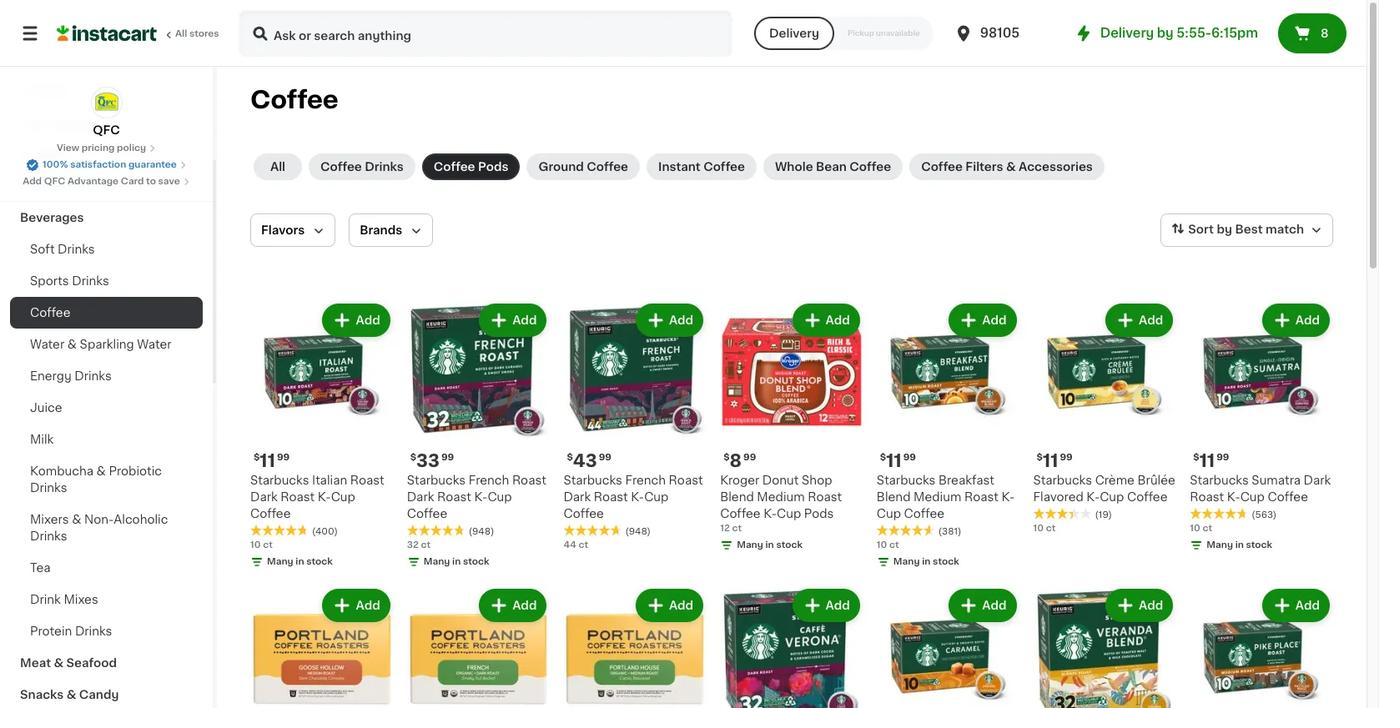 Task type: vqa. For each thing, say whether or not it's contained in the screenshot.
Pantry
no



Task type: describe. For each thing, give the bounding box(es) containing it.
meat
[[20, 658, 51, 669]]

5 99 from the left
[[903, 453, 916, 462]]

dairy & eggs link
[[10, 170, 203, 202]]

10 ct for starbucks breakfast blend medium roast k- cup coffee
[[877, 540, 899, 550]]

3 starbucks from the left
[[564, 475, 622, 486]]

snacks
[[20, 689, 64, 701]]

& for sparkling
[[67, 339, 77, 350]]

coffee inside kroger donut shop blend medium roast coffee k-cup pods 12 ct
[[720, 508, 761, 520]]

stock for starbucks sumatra dark roast k-cup coffee
[[1246, 540, 1273, 550]]

$ 43 99
[[567, 452, 612, 470]]

10 ct for starbucks crème brûlée flavored k-cup coffee
[[1034, 524, 1056, 533]]

starbucks crème brûlée flavored k-cup coffee
[[1034, 475, 1176, 503]]

10 ct for starbucks italian roast dark roast k-cup coffee
[[250, 540, 273, 550]]

99 inside "$ 8 99"
[[744, 453, 756, 462]]

1 99 from the left
[[277, 453, 290, 462]]

kroger donut shop blend medium roast coffee k-cup pods 12 ct
[[720, 475, 842, 533]]

view pricing policy link
[[57, 142, 156, 155]]

$ 11 99 for starbucks sumatra dark roast k-cup coffee
[[1193, 452, 1230, 470]]

starbucks inside starbucks crème brûlée flavored k-cup coffee
[[1034, 475, 1092, 486]]

k- inside starbucks italian roast dark roast k-cup coffee
[[318, 491, 331, 503]]

11 for starbucks sumatra dark roast k-cup coffee
[[1200, 452, 1215, 470]]

(563)
[[1252, 510, 1277, 520]]

product group containing 33
[[407, 300, 550, 572]]

italian
[[312, 475, 347, 486]]

11 for starbucks breakfast blend medium roast k- cup coffee
[[886, 452, 902, 470]]

coffee inside starbucks crème brûlée flavored k-cup coffee
[[1127, 491, 1168, 503]]

soft drinks link
[[10, 234, 203, 265]]

alcoholic
[[114, 514, 168, 526]]

best match
[[1235, 224, 1304, 235]]

instacart logo image
[[57, 23, 157, 43]]

drinks for energy drinks
[[74, 370, 112, 382]]

k- inside kroger donut shop blend medium roast coffee k-cup pods 12 ct
[[764, 508, 777, 520]]

drink mixes link
[[10, 584, 203, 616]]

coffee inside whole bean coffee link
[[850, 161, 891, 173]]

pods inside kroger donut shop blend medium roast coffee k-cup pods 12 ct
[[804, 508, 834, 520]]

water & sparkling water link
[[10, 329, 203, 360]]

delivery for delivery by 5:55-6:15pm
[[1100, 27, 1154, 39]]

sort by
[[1188, 224, 1232, 235]]

stores
[[189, 29, 219, 38]]

5:55-
[[1177, 27, 1212, 39]]

tea
[[30, 562, 51, 574]]

coffee inside coffee filters & accessories link
[[921, 161, 963, 173]]

snacks & candy
[[20, 689, 119, 701]]

& for non-
[[72, 514, 81, 526]]

99 inside $ 33 99
[[441, 453, 454, 462]]

drink
[[30, 594, 61, 606]]

k- inside starbucks breakfast blend medium roast k- cup coffee
[[1002, 491, 1015, 503]]

probiotic
[[109, 466, 162, 477]]

french for 43
[[625, 475, 666, 486]]

dark inside starbucks sumatra dark roast k-cup coffee
[[1304, 475, 1331, 486]]

coffee filters & accessories
[[921, 161, 1093, 173]]

beverages link
[[10, 202, 203, 234]]

juice
[[30, 402, 62, 414]]

ct right 32
[[421, 540, 431, 550]]

policy
[[117, 144, 146, 153]]

sumatra
[[1252, 475, 1301, 486]]

1 $ from the left
[[254, 453, 260, 462]]

$ 11 99 for starbucks crème brûlée flavored k-cup coffee
[[1037, 452, 1073, 470]]

flavors
[[261, 224, 305, 236]]

roast inside kroger donut shop blend medium roast coffee k-cup pods 12 ct
[[808, 491, 842, 503]]

100% satisfaction guarantee
[[43, 160, 177, 169]]

energy drinks
[[30, 370, 112, 382]]

all for all stores
[[175, 29, 187, 38]]

tea link
[[10, 552, 203, 584]]

ground
[[539, 161, 584, 173]]

advantage
[[68, 177, 119, 186]]

6:15pm
[[1212, 27, 1258, 39]]

snacks & candy link
[[10, 679, 203, 708]]

$ inside $ 33 99
[[410, 453, 416, 462]]

0 vertical spatial qfc
[[93, 124, 120, 136]]

$ 11 99 for starbucks breakfast blend medium roast k- cup coffee
[[880, 452, 916, 470]]

whole
[[775, 161, 813, 173]]

flavors button
[[250, 214, 336, 247]]

save
[[158, 177, 180, 186]]

delivery button
[[754, 17, 834, 50]]

starbucks sumatra dark roast k-cup coffee
[[1190, 475, 1331, 503]]

mixes
[[64, 594, 98, 606]]

bean
[[816, 161, 847, 173]]

$ 11 99 for starbucks italian roast dark roast k-cup coffee
[[254, 452, 290, 470]]

water & sparkling water
[[30, 339, 171, 350]]

all stores link
[[57, 10, 220, 57]]

coffee inside starbucks italian roast dark roast k-cup coffee
[[250, 508, 291, 520]]

Best match Sort by field
[[1161, 214, 1333, 247]]

shop
[[802, 475, 832, 486]]

stock for starbucks breakfast blend medium roast k- cup coffee
[[933, 557, 959, 566]]

starbucks french roast dark roast k-cup coffee for 33
[[407, 475, 546, 520]]

44 ct
[[564, 540, 588, 550]]

many in stock for starbucks french roast dark roast k-cup coffee
[[424, 557, 489, 566]]

coffee inside ground coffee link
[[587, 161, 628, 173]]

ground coffee
[[539, 161, 628, 173]]

cup inside kroger donut shop blend medium roast coffee k-cup pods 12 ct
[[777, 508, 801, 520]]

breakfast
[[939, 475, 995, 486]]

energy
[[30, 370, 71, 382]]

43
[[573, 452, 597, 470]]

soft drinks
[[30, 244, 95, 255]]

many for starbucks french roast dark roast k-cup coffee
[[424, 557, 450, 566]]

10 for starbucks sumatra dark roast k-cup coffee
[[1190, 524, 1201, 533]]

44
[[564, 540, 576, 550]]

produce
[[20, 149, 71, 160]]

(381)
[[939, 527, 962, 536]]

(948) for 43
[[625, 527, 651, 536]]

cup inside starbucks sumatra dark roast k-cup coffee
[[1241, 491, 1265, 503]]

starbucks inside starbucks italian roast dark roast k-cup coffee
[[250, 475, 309, 486]]

soft
[[30, 244, 55, 255]]

ct down starbucks breakfast blend medium roast k- cup coffee on the right bottom of page
[[890, 540, 899, 550]]

view pricing policy
[[57, 144, 146, 153]]

99 inside $ 43 99
[[599, 453, 612, 462]]

pricing
[[82, 144, 115, 153]]

seafood
[[66, 658, 117, 669]]

7 99 from the left
[[1217, 453, 1230, 462]]

milk link
[[10, 424, 203, 456]]

ct right 44
[[579, 540, 588, 550]]

cup inside starbucks breakfast blend medium roast k- cup coffee
[[877, 508, 901, 520]]

10 for starbucks crème brûlée flavored k-cup coffee
[[1034, 524, 1044, 533]]

sort
[[1188, 224, 1214, 235]]

all for all
[[270, 161, 285, 173]]

produce link
[[10, 139, 203, 170]]

many in stock for starbucks breakfast blend medium roast k- cup coffee
[[894, 557, 959, 566]]

k- inside starbucks sumatra dark roast k-cup coffee
[[1227, 491, 1241, 503]]

view
[[57, 144, 79, 153]]

qfc link
[[91, 87, 122, 139]]

qfc inside "link"
[[44, 177, 65, 186]]

& for probiotic
[[96, 466, 106, 477]]

by for delivery
[[1157, 27, 1174, 39]]

best
[[1235, 224, 1263, 235]]

match
[[1266, 224, 1304, 235]]

product group containing 8
[[720, 300, 864, 555]]

Search field
[[240, 12, 731, 55]]

meat & seafood
[[20, 658, 117, 669]]

5 $ from the left
[[880, 453, 886, 462]]

dark for 33
[[407, 491, 434, 503]]

drinks for coffee drinks
[[365, 161, 404, 173]]

ct down flavored
[[1046, 524, 1056, 533]]

drink mixes
[[30, 594, 98, 606]]

instant coffee link
[[647, 154, 757, 180]]

all stores
[[175, 29, 219, 38]]

cup inside starbucks italian roast dark roast k-cup coffee
[[331, 491, 355, 503]]

drinks for sports drinks
[[72, 275, 109, 287]]

add inside add qfc advantage card to save "link"
[[23, 177, 42, 186]]

non-
[[84, 514, 114, 526]]

& for candy
[[67, 689, 76, 701]]

8 inside button
[[1321, 28, 1329, 39]]

ground coffee link
[[527, 154, 640, 180]]



Task type: locate. For each thing, give the bounding box(es) containing it.
10 ct down starbucks sumatra dark roast k-cup coffee
[[1190, 524, 1213, 533]]

pods left ground
[[478, 161, 509, 173]]

delivery by 5:55-6:15pm link
[[1074, 23, 1258, 43]]

eggs
[[68, 180, 98, 192]]

by
[[1157, 27, 1174, 39], [1217, 224, 1232, 235]]

99 right 43
[[599, 453, 612, 462]]

drinks up seafood
[[75, 626, 112, 638]]

many in stock down (400)
[[267, 557, 333, 566]]

roast inside starbucks sumatra dark roast k-cup coffee
[[1190, 491, 1224, 503]]

dairy
[[20, 180, 52, 192]]

starbucks up flavored
[[1034, 475, 1092, 486]]

many in stock down kroger donut shop blend medium roast coffee k-cup pods 12 ct
[[737, 540, 803, 550]]

medium inside kroger donut shop blend medium roast coffee k-cup pods 12 ct
[[757, 491, 805, 503]]

product group
[[250, 300, 394, 572], [407, 300, 550, 572], [564, 300, 707, 552], [720, 300, 864, 555], [877, 300, 1020, 572], [1034, 300, 1177, 535], [1190, 300, 1333, 555], [250, 586, 394, 708], [407, 586, 550, 708], [564, 586, 707, 708], [720, 586, 864, 708], [877, 586, 1020, 708], [1034, 586, 1177, 708], [1190, 586, 1333, 708]]

kombucha
[[30, 466, 93, 477]]

11 up starbucks breakfast blend medium roast k- cup coffee on the right bottom of page
[[886, 452, 902, 470]]

stock for starbucks french roast dark roast k-cup coffee
[[463, 557, 489, 566]]

$ 11 99 up starbucks sumatra dark roast k-cup coffee
[[1193, 452, 1230, 470]]

2 (948) from the left
[[625, 527, 651, 536]]

11 up starbucks italian roast dark roast k-cup coffee
[[260, 452, 275, 470]]

in for starbucks italian roast dark roast k-cup coffee
[[296, 557, 304, 566]]

coffee pods
[[434, 161, 509, 173]]

mixers & non-alcoholic drinks link
[[10, 504, 203, 552]]

$ 11 99 up flavored
[[1037, 452, 1073, 470]]

11 for starbucks crème brûlée flavored k-cup coffee
[[1043, 452, 1058, 470]]

98105
[[980, 27, 1020, 39]]

1 horizontal spatial french
[[625, 475, 666, 486]]

10 ct down starbucks breakfast blend medium roast k- cup coffee on the right bottom of page
[[877, 540, 899, 550]]

10
[[1034, 524, 1044, 533], [1190, 524, 1201, 533], [250, 540, 261, 550], [877, 540, 887, 550]]

many in stock down 32 ct
[[424, 557, 489, 566]]

6 $ from the left
[[1037, 453, 1043, 462]]

32 ct
[[407, 540, 431, 550]]

medium
[[757, 491, 805, 503], [914, 491, 962, 503]]

many down starbucks breakfast blend medium roast k- cup coffee on the right bottom of page
[[894, 557, 920, 566]]

coffee inside coffee drinks link
[[320, 161, 362, 173]]

0 horizontal spatial (948)
[[469, 527, 494, 536]]

5 starbucks from the left
[[1034, 475, 1092, 486]]

0 horizontal spatial 8
[[730, 452, 742, 470]]

delivery inside button
[[769, 28, 819, 39]]

coffee filters & accessories link
[[910, 154, 1105, 180]]

99 up flavored
[[1060, 453, 1073, 462]]

$ 11 99 up starbucks breakfast blend medium roast k- cup coffee on the right bottom of page
[[880, 452, 916, 470]]

2 $ 11 99 from the left
[[880, 452, 916, 470]]

medium down breakfast
[[914, 491, 962, 503]]

& for seafood
[[54, 658, 64, 669]]

qfc logo image
[[91, 87, 122, 118]]

0 horizontal spatial pods
[[478, 161, 509, 173]]

all up flavors
[[270, 161, 285, 173]]

0 horizontal spatial medium
[[757, 491, 805, 503]]

coffee inside starbucks sumatra dark roast k-cup coffee
[[1268, 491, 1308, 503]]

brûlée
[[1138, 475, 1176, 486]]

whole bean coffee
[[775, 161, 891, 173]]

protein drinks
[[30, 626, 112, 638]]

french
[[469, 475, 509, 486], [625, 475, 666, 486]]

drinks up brands
[[365, 161, 404, 173]]

medium inside starbucks breakfast blend medium roast k- cup coffee
[[914, 491, 962, 503]]

sports drinks
[[30, 275, 109, 287]]

2 french from the left
[[625, 475, 666, 486]]

crème
[[1095, 475, 1135, 486]]

3 99 from the left
[[441, 453, 454, 462]]

drinks down the soft drinks link
[[72, 275, 109, 287]]

many down starbucks italian roast dark roast k-cup coffee
[[267, 557, 293, 566]]

& left non-
[[72, 514, 81, 526]]

stock
[[776, 540, 803, 550], [1246, 540, 1273, 550], [306, 557, 333, 566], [463, 557, 489, 566], [933, 557, 959, 566]]

0 horizontal spatial water
[[30, 339, 64, 350]]

roast
[[350, 475, 384, 486], [512, 475, 546, 486], [669, 475, 703, 486], [281, 491, 315, 503], [808, 491, 842, 503], [437, 491, 471, 503], [594, 491, 628, 503], [965, 491, 999, 503], [1190, 491, 1224, 503]]

& inside kombucha & probiotic drinks
[[96, 466, 106, 477]]

10 down starbucks breakfast blend medium roast k- cup coffee on the right bottom of page
[[877, 540, 887, 550]]

whole bean coffee link
[[763, 154, 903, 180]]

1 horizontal spatial 8
[[1321, 28, 1329, 39]]

100% satisfaction guarantee button
[[26, 155, 187, 172]]

dark inside starbucks italian roast dark roast k-cup coffee
[[250, 491, 278, 503]]

drinks inside mixers & non-alcoholic drinks
[[30, 531, 67, 542]]

99 up starbucks sumatra dark roast k-cup coffee
[[1217, 453, 1230, 462]]

8 button
[[1278, 13, 1347, 53]]

1 vertical spatial all
[[270, 161, 285, 173]]

by for sort
[[1217, 224, 1232, 235]]

flavored
[[1034, 491, 1084, 503]]

2 11 from the left
[[886, 452, 902, 470]]

1 horizontal spatial delivery
[[1100, 27, 1154, 39]]

by inside delivery by 5:55-6:15pm link
[[1157, 27, 1174, 39]]

0 horizontal spatial blend
[[720, 491, 754, 503]]

11 up starbucks sumatra dark roast k-cup coffee
[[1200, 452, 1215, 470]]

11 up flavored
[[1043, 452, 1058, 470]]

(19)
[[1095, 510, 1112, 520]]

0 vertical spatial by
[[1157, 27, 1174, 39]]

water
[[30, 339, 64, 350], [137, 339, 171, 350]]

ct inside kroger donut shop blend medium roast coffee k-cup pods 12 ct
[[732, 524, 742, 533]]

starbucks breakfast blend medium roast k- cup coffee
[[877, 475, 1015, 520]]

many for starbucks italian roast dark roast k-cup coffee
[[267, 557, 293, 566]]

drinks down kombucha
[[30, 482, 67, 494]]

1 11 from the left
[[260, 452, 275, 470]]

& right filters
[[1006, 161, 1016, 173]]

water right sparkling
[[137, 339, 171, 350]]

kombucha & probiotic drinks
[[30, 466, 162, 494]]

1 horizontal spatial qfc
[[93, 124, 120, 136]]

drinks down the water & sparkling water
[[74, 370, 112, 382]]

many down 32 ct
[[424, 557, 450, 566]]

& right meat
[[54, 658, 64, 669]]

1 water from the left
[[30, 339, 64, 350]]

1 horizontal spatial starbucks french roast dark roast k-cup coffee
[[564, 475, 703, 520]]

many for starbucks sumatra dark roast k-cup coffee
[[1207, 540, 1233, 550]]

0 horizontal spatial qfc
[[44, 177, 65, 186]]

donut
[[763, 475, 799, 486]]

3 11 from the left
[[1043, 452, 1058, 470]]

& inside 'link'
[[54, 658, 64, 669]]

2 starbucks from the left
[[407, 475, 466, 486]]

many down kroger donut shop blend medium roast coffee k-cup pods 12 ct
[[737, 540, 763, 550]]

starbucks left breakfast
[[877, 475, 936, 486]]

many in stock for starbucks sumatra dark roast k-cup coffee
[[1207, 540, 1273, 550]]

delivery for delivery
[[769, 28, 819, 39]]

protein
[[30, 626, 72, 638]]

$ 33 99
[[410, 452, 454, 470]]

0 horizontal spatial delivery
[[769, 28, 819, 39]]

coffee inside starbucks breakfast blend medium roast k- cup coffee
[[904, 508, 945, 520]]

4 $ from the left
[[567, 453, 573, 462]]

cup
[[331, 491, 355, 503], [488, 491, 512, 503], [644, 491, 669, 503], [1100, 491, 1124, 503], [1241, 491, 1265, 503], [777, 508, 801, 520], [877, 508, 901, 520]]

1 horizontal spatial by
[[1217, 224, 1232, 235]]

water up energy
[[30, 339, 64, 350]]

10 down starbucks italian roast dark roast k-cup coffee
[[250, 540, 261, 550]]

$ inside $ 43 99
[[567, 453, 573, 462]]

filters
[[966, 161, 1003, 173]]

medium down donut at the right
[[757, 491, 805, 503]]

drinks for soft drinks
[[58, 244, 95, 255]]

k- inside starbucks crème brûlée flavored k-cup coffee
[[1087, 491, 1100, 503]]

many in stock for starbucks italian roast dark roast k-cup coffee
[[267, 557, 333, 566]]

ct down starbucks sumatra dark roast k-cup coffee
[[1203, 524, 1213, 533]]

dark for 11
[[250, 491, 278, 503]]

1 vertical spatial 8
[[730, 452, 742, 470]]

by left 5:55-
[[1157, 27, 1174, 39]]

& inside mixers & non-alcoholic drinks
[[72, 514, 81, 526]]

1 vertical spatial qfc
[[44, 177, 65, 186]]

coffee pods link
[[422, 154, 520, 180]]

qfc down 100%
[[44, 177, 65, 186]]

0 horizontal spatial all
[[175, 29, 187, 38]]

guarantee
[[128, 160, 177, 169]]

add qfc advantage card to save link
[[23, 175, 190, 189]]

coffee inside coffee pods link
[[434, 161, 475, 173]]

10 ct down flavored
[[1034, 524, 1056, 533]]

2 medium from the left
[[914, 491, 962, 503]]

delivery
[[1100, 27, 1154, 39], [769, 28, 819, 39]]

1 starbucks french roast dark roast k-cup coffee from the left
[[407, 475, 546, 520]]

in for starbucks breakfast blend medium roast k- cup coffee
[[922, 557, 931, 566]]

1 horizontal spatial pods
[[804, 508, 834, 520]]

2 99 from the left
[[744, 453, 756, 462]]

add
[[23, 177, 42, 186], [356, 315, 380, 326], [512, 315, 537, 326], [669, 315, 694, 326], [826, 315, 850, 326], [982, 315, 1007, 326], [1139, 315, 1163, 326], [1296, 315, 1320, 326], [356, 600, 380, 611], [512, 600, 537, 611], [669, 600, 694, 611], [826, 600, 850, 611], [982, 600, 1007, 611], [1139, 600, 1163, 611], [1296, 600, 1320, 611]]

32
[[407, 540, 419, 550]]

0 vertical spatial all
[[175, 29, 187, 38]]

beverages
[[20, 212, 84, 224]]

sports
[[30, 275, 69, 287]]

10 down starbucks sumatra dark roast k-cup coffee
[[1190, 524, 1201, 533]]

1 horizontal spatial all
[[270, 161, 285, 173]]

candy
[[79, 689, 119, 701]]

drinks up the sports drinks
[[58, 244, 95, 255]]

$ inside "$ 8 99"
[[724, 453, 730, 462]]

1 blend from the left
[[720, 491, 754, 503]]

starbucks left the sumatra
[[1190, 475, 1249, 486]]

None search field
[[239, 10, 733, 57]]

& left candy
[[67, 689, 76, 701]]

drinks for protein drinks
[[75, 626, 112, 638]]

qfc up the "view pricing policy" 'link'
[[93, 124, 120, 136]]

10 ct down starbucks italian roast dark roast k-cup coffee
[[250, 540, 273, 550]]

dark
[[1304, 475, 1331, 486], [250, 491, 278, 503], [407, 491, 434, 503], [564, 491, 591, 503]]

(948) for 33
[[469, 527, 494, 536]]

brands button
[[349, 214, 433, 247]]

$ 11 99 up starbucks italian roast dark roast k-cup coffee
[[254, 452, 290, 470]]

1 french from the left
[[469, 475, 509, 486]]

instant
[[658, 161, 701, 173]]

100%
[[43, 160, 68, 169]]

6 99 from the left
[[1060, 453, 1073, 462]]

1 starbucks from the left
[[250, 475, 309, 486]]

card
[[121, 177, 144, 186]]

juice link
[[10, 392, 203, 424]]

drinks
[[365, 161, 404, 173], [58, 244, 95, 255], [72, 275, 109, 287], [74, 370, 112, 382], [30, 482, 67, 494], [30, 531, 67, 542], [75, 626, 112, 638]]

6 starbucks from the left
[[1190, 475, 1249, 486]]

99 up starbucks italian roast dark roast k-cup coffee
[[277, 453, 290, 462]]

1 horizontal spatial water
[[137, 339, 171, 350]]

delivery by 5:55-6:15pm
[[1100, 27, 1258, 39]]

blend inside kroger donut shop blend medium roast coffee k-cup pods 12 ct
[[720, 491, 754, 503]]

starbucks french roast dark roast k-cup coffee down $ 33 99
[[407, 475, 546, 520]]

pods down shop
[[804, 508, 834, 520]]

all left "stores"
[[175, 29, 187, 38]]

0 horizontal spatial french
[[469, 475, 509, 486]]

thanksgiving
[[20, 117, 100, 129]]

7 $ from the left
[[1193, 453, 1200, 462]]

3 $ 11 99 from the left
[[1037, 452, 1073, 470]]

starbucks inside starbucks breakfast blend medium roast k- cup coffee
[[877, 475, 936, 486]]

dark for 43
[[564, 491, 591, 503]]

1 vertical spatial by
[[1217, 224, 1232, 235]]

starbucks french roast dark roast k-cup coffee for 43
[[564, 475, 703, 520]]

4 $ 11 99 from the left
[[1193, 452, 1230, 470]]

2 blend from the left
[[877, 491, 911, 503]]

many in stock down (563)
[[1207, 540, 1273, 550]]

coffee inside the instant coffee link
[[704, 161, 745, 173]]

milk
[[30, 434, 54, 446]]

french for 33
[[469, 475, 509, 486]]

in for starbucks sumatra dark roast k-cup coffee
[[1235, 540, 1244, 550]]

10 down flavored
[[1034, 524, 1044, 533]]

coffee inside coffee link
[[30, 307, 70, 319]]

99 right 33
[[441, 453, 454, 462]]

1 (948) from the left
[[469, 527, 494, 536]]

protein drinks link
[[10, 616, 203, 648]]

& down milk link
[[96, 466, 106, 477]]

& down 100%
[[55, 180, 65, 192]]

drinks down mixers
[[30, 531, 67, 542]]

all link
[[254, 154, 302, 180]]

cup inside starbucks crème brûlée flavored k-cup coffee
[[1100, 491, 1124, 503]]

ct down starbucks italian roast dark roast k-cup coffee
[[263, 540, 273, 550]]

by right "sort"
[[1217, 224, 1232, 235]]

0 horizontal spatial starbucks french roast dark roast k-cup coffee
[[407, 475, 546, 520]]

coffee drinks link
[[309, 154, 415, 180]]

roast inside starbucks breakfast blend medium roast k- cup coffee
[[965, 491, 999, 503]]

2 starbucks french roast dark roast k-cup coffee from the left
[[564, 475, 703, 520]]

energy drinks link
[[10, 360, 203, 392]]

2 $ from the left
[[724, 453, 730, 462]]

1 medium from the left
[[757, 491, 805, 503]]

0 horizontal spatial by
[[1157, 27, 1174, 39]]

stock for starbucks italian roast dark roast k-cup coffee
[[306, 557, 333, 566]]

starbucks down $ 43 99 in the left of the page
[[564, 475, 622, 486]]

starbucks inside starbucks sumatra dark roast k-cup coffee
[[1190, 475, 1249, 486]]

starbucks
[[250, 475, 309, 486], [407, 475, 466, 486], [564, 475, 622, 486], [877, 475, 936, 486], [1034, 475, 1092, 486], [1190, 475, 1249, 486]]

starbucks left 'italian'
[[250, 475, 309, 486]]

10 for starbucks breakfast blend medium roast k- cup coffee
[[877, 540, 887, 550]]

1 vertical spatial pods
[[804, 508, 834, 520]]

brands
[[360, 224, 402, 236]]

many down starbucks sumatra dark roast k-cup coffee
[[1207, 540, 1233, 550]]

1 horizontal spatial blend
[[877, 491, 911, 503]]

dairy & eggs
[[20, 180, 98, 192]]

1 horizontal spatial (948)
[[625, 527, 651, 536]]

4 99 from the left
[[599, 453, 612, 462]]

10 ct for starbucks sumatra dark roast k-cup coffee
[[1190, 524, 1213, 533]]

many for starbucks breakfast blend medium roast k- cup coffee
[[894, 557, 920, 566]]

starbucks french roast dark roast k-cup coffee
[[407, 475, 546, 520], [564, 475, 703, 520]]

10 for starbucks italian roast dark roast k-cup coffee
[[250, 540, 261, 550]]

99 up starbucks breakfast blend medium roast k- cup coffee on the right bottom of page
[[903, 453, 916, 462]]

to
[[146, 177, 156, 186]]

4 11 from the left
[[1200, 452, 1215, 470]]

4 starbucks from the left
[[877, 475, 936, 486]]

product group containing 43
[[564, 300, 707, 552]]

mixers
[[30, 514, 69, 526]]

& up energy drinks
[[67, 339, 77, 350]]

service type group
[[754, 17, 934, 50]]

$ 8 99
[[724, 452, 756, 470]]

many in stock
[[737, 540, 803, 550], [1207, 540, 1273, 550], [267, 557, 333, 566], [424, 557, 489, 566], [894, 557, 959, 566]]

2 water from the left
[[137, 339, 171, 350]]

1 $ 11 99 from the left
[[254, 452, 290, 470]]

starbucks down $ 33 99
[[407, 475, 466, 486]]

ct right the 12
[[732, 524, 742, 533]]

99 up kroger
[[744, 453, 756, 462]]

starbucks french roast dark roast k-cup coffee down $ 43 99 in the left of the page
[[564, 475, 703, 520]]

0 vertical spatial pods
[[478, 161, 509, 173]]

k-
[[318, 491, 331, 503], [474, 491, 488, 503], [631, 491, 644, 503], [1002, 491, 1015, 503], [1087, 491, 1100, 503], [1227, 491, 1241, 503], [764, 508, 777, 520]]

by inside best match sort by field
[[1217, 224, 1232, 235]]

(400)
[[312, 527, 338, 536]]

& for eggs
[[55, 180, 65, 192]]

11 for starbucks italian roast dark roast k-cup coffee
[[260, 452, 275, 470]]

1 horizontal spatial medium
[[914, 491, 962, 503]]

many in stock down (381)
[[894, 557, 959, 566]]

in for starbucks french roast dark roast k-cup coffee
[[452, 557, 461, 566]]

drinks inside kombucha & probiotic drinks
[[30, 482, 67, 494]]

3 $ from the left
[[410, 453, 416, 462]]

blend inside starbucks breakfast blend medium roast k- cup coffee
[[877, 491, 911, 503]]

33
[[416, 452, 440, 470]]

98105 button
[[954, 10, 1054, 57]]

0 vertical spatial 8
[[1321, 28, 1329, 39]]

starbucks italian roast dark roast k-cup coffee
[[250, 475, 384, 520]]



